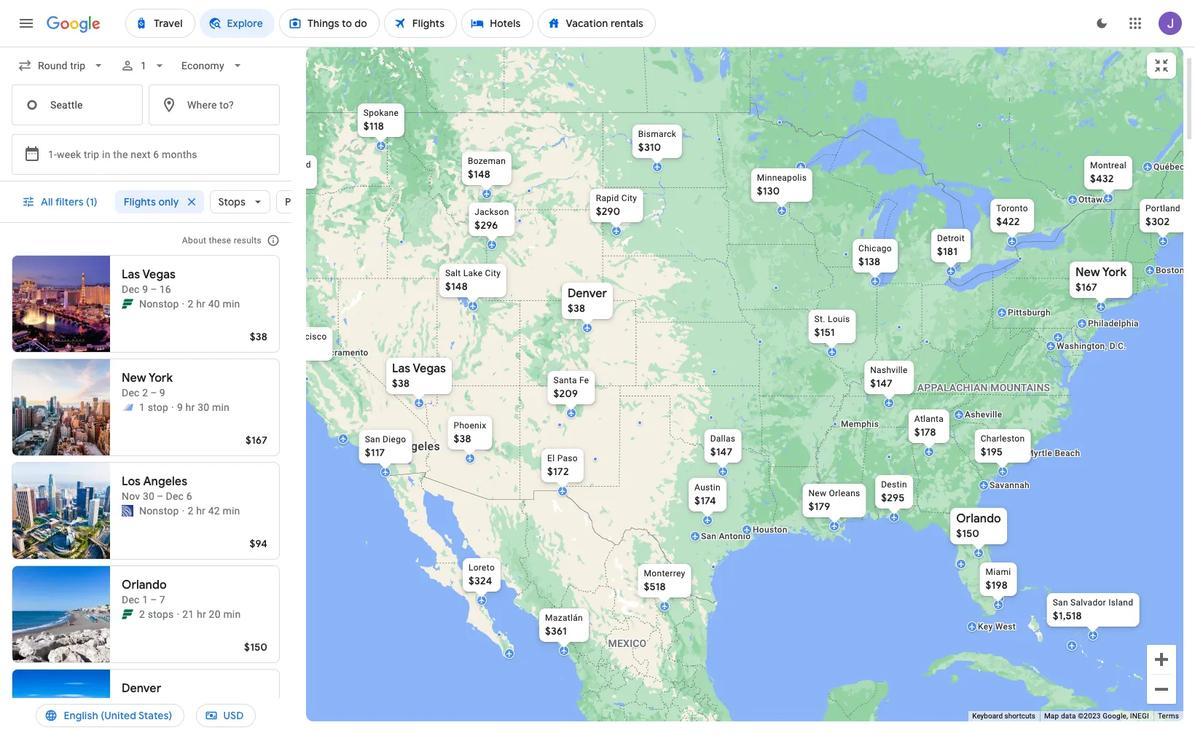 Task type: vqa. For each thing, say whether or not it's contained in the screenshot.
Date grid Button
no



Task type: describe. For each thing, give the bounding box(es) containing it.
angeles for los angeles nov 30 – dec 6
[[143, 474, 187, 489]]

$38 inside "phoenix $38"
[[454, 432, 471, 445]]

destin
[[881, 480, 907, 490]]

miami
[[986, 567, 1011, 577]]

francisco
[[287, 332, 327, 342]]

san diego $117
[[365, 434, 406, 459]]

lake
[[463, 268, 483, 278]]

181 US dollars text field
[[937, 245, 958, 258]]

san for san salvador island $1,518
[[1053, 598, 1068, 608]]

all
[[41, 195, 53, 208]]

bozeman $148
[[468, 156, 506, 181]]

2 left stops
[[139, 609, 145, 620]]

appalachian mountains
[[917, 382, 1050, 394]]

austin
[[695, 482, 721, 493]]

$290
[[596, 205, 620, 218]]

washington,
[[1057, 341, 1107, 351]]

san for san francisco
[[269, 332, 285, 342]]

island
[[1109, 598, 1134, 608]]

in
[[102, 149, 110, 160]]

1518 US dollars text field
[[1053, 609, 1082, 622]]

117 US dollars text field
[[365, 446, 385, 459]]

$179
[[809, 500, 831, 513]]

$181
[[937, 245, 958, 258]]

santa
[[554, 375, 577, 386]]

new for new york
[[1076, 265, 1100, 280]]

310 US dollars text field
[[638, 141, 661, 154]]

inegi
[[1130, 712, 1149, 720]]

pittsburgh
[[1008, 308, 1051, 318]]

$310
[[638, 141, 661, 154]]

9 – 16
[[142, 284, 171, 295]]

frontier and spirit image
[[122, 402, 133, 413]]

ci
[[1187, 162, 1195, 172]]

orlando for orlando $150
[[956, 512, 1001, 526]]

nonstop for angeles
[[139, 505, 179, 517]]

myrtle beach
[[1026, 448, 1080, 458]]

42 for denver
[[208, 712, 220, 724]]

148 US dollars text field
[[468, 168, 490, 181]]

stop
[[148, 402, 168, 413]]

houston
[[753, 525, 788, 535]]

san salvador island $1,518
[[1053, 598, 1134, 622]]

$195
[[981, 445, 1003, 458]]

portland for portland $302
[[1146, 203, 1181, 214]]

$209
[[554, 387, 578, 400]]

miami $198
[[986, 567, 1011, 592]]

30 – dec
[[143, 491, 184, 502]]

$38 inside las vegas $38
[[392, 377, 410, 390]]

portland button
[[268, 152, 320, 198]]

$138
[[859, 255, 881, 268]]

flights only
[[124, 195, 179, 208]]

422 US dollars text field
[[996, 215, 1020, 228]]

next
[[131, 149, 151, 160]]

flights
[[124, 195, 156, 208]]

las for las vegas dec 9 – 16
[[122, 267, 140, 282]]

 image for denver
[[182, 711, 185, 725]]

phoenix $38
[[454, 421, 486, 445]]

el paso $172
[[547, 453, 578, 478]]

hr for las vegas
[[196, 298, 206, 310]]

salt lake city $148
[[445, 268, 501, 293]]

orlando dec 1 – 7
[[122, 578, 167, 606]]

loreto $324
[[469, 563, 495, 587]]

118 US dollars text field
[[364, 120, 384, 133]]

dec inside the orlando dec 1 – 7
[[122, 594, 140, 606]]

6 inside button
[[153, 149, 159, 160]]

nonstop for vegas
[[139, 298, 179, 310]]

the
[[113, 149, 128, 160]]

hr for orlando
[[197, 609, 206, 620]]

$324
[[469, 574, 492, 587]]

1 for 1
[[141, 60, 147, 71]]

sacramento
[[319, 348, 369, 358]]

2 – 9 inside "new york dec 2 – 9"
[[142, 387, 165, 399]]

asheville
[[965, 410, 1003, 420]]

40
[[208, 298, 220, 310]]

appalachian
[[917, 382, 988, 394]]

$361
[[545, 625, 567, 638]]

178 US dollars text field
[[915, 426, 936, 439]]

 image for orlando
[[177, 607, 180, 622]]

167 US dollars text field
[[1076, 281, 1098, 294]]

$296
[[475, 219, 498, 232]]

1 vertical spatial $167
[[246, 434, 267, 447]]

denver $38
[[568, 286, 607, 315]]

city inside rapid city $290
[[622, 193, 637, 203]]

diego
[[383, 434, 406, 445]]

chicago
[[859, 243, 892, 254]]

stops
[[218, 195, 246, 208]]

map region
[[261, 0, 1195, 733]]

portland $302
[[1146, 203, 1181, 228]]

6 inside los angeles nov 30 – dec 6
[[186, 491, 192, 502]]

about these results image
[[256, 223, 291, 258]]

santa fe $209
[[554, 375, 589, 400]]

$150 inside orlando $150
[[956, 527, 980, 540]]

monterrey $518
[[644, 568, 685, 593]]

denver for denver $38
[[568, 286, 607, 301]]

week
[[57, 149, 81, 160]]

1-
[[48, 149, 57, 160]]

dallas
[[710, 434, 736, 444]]

42 for los angeles
[[208, 505, 220, 517]]

el
[[547, 453, 555, 464]]

$130
[[757, 184, 780, 198]]

los angeles nov 30 – dec 6
[[122, 474, 192, 502]]

148 US dollars text field
[[445, 280, 468, 293]]

195 US dollars text field
[[981, 445, 1003, 458]]

city inside 'salt lake city $148'
[[485, 268, 501, 278]]

2 – 9 inside denver dec 2 – 9
[[142, 698, 165, 709]]

 image for los angeles
[[182, 504, 185, 518]]

all filters (1) button
[[13, 184, 109, 219]]

$167 inside new york $167
[[1076, 281, 1098, 294]]

$118
[[364, 120, 384, 133]]

min for orlando
[[223, 609, 241, 620]]

st.
[[815, 314, 826, 324]]

mountains
[[991, 382, 1050, 394]]

dec inside "new york dec 2 – 9"
[[122, 387, 140, 399]]

$148 inside 'salt lake city $148'
[[445, 280, 468, 293]]

san francisco button
[[261, 324, 336, 370]]

these
[[209, 235, 231, 246]]

min for denver
[[223, 712, 240, 724]]

dec inside denver dec 2 – 9
[[122, 698, 140, 709]]

bismarck $310
[[638, 129, 676, 154]]

38 US dollars text field
[[568, 302, 585, 315]]

new orleans $179
[[809, 488, 860, 513]]

only
[[159, 195, 179, 208]]

nonstop for dec
[[139, 712, 179, 724]]

©2023
[[1078, 712, 1101, 720]]

charleston
[[981, 434, 1025, 444]]

295 US dollars text field
[[881, 491, 905, 504]]

san for san diego $117
[[365, 434, 380, 445]]

price
[[285, 195, 310, 208]]

new inside "new york dec 2 – 9"
[[122, 371, 146, 386]]

1-week trip in the next 6 months button
[[12, 134, 280, 175]]

las for las vegas $38
[[392, 362, 411, 376]]

atlanta $178
[[915, 414, 944, 439]]

bismarck
[[638, 129, 676, 139]]

2 hr 42 min for los angeles
[[188, 505, 240, 517]]

$422
[[996, 215, 1020, 228]]

frontier image for denver
[[122, 712, 133, 724]]

$94
[[250, 537, 267, 550]]

usd button
[[196, 698, 255, 733]]

philadelphia
[[1088, 319, 1139, 329]]

charleston $195
[[981, 434, 1025, 458]]

2 for los angeles
[[188, 505, 194, 517]]

jackson
[[475, 207, 509, 217]]

los for los angeles
[[374, 439, 394, 453]]



Task type: locate. For each thing, give the bounding box(es) containing it.
Where to? text field
[[149, 85, 280, 125]]

denver up $38 text box
[[568, 286, 607, 301]]

 image
[[182, 297, 185, 311], [182, 711, 185, 725]]

167 US dollars text field
[[246, 434, 267, 447]]

0 vertical spatial vegas
[[142, 267, 176, 282]]

1 vertical spatial 2 – 9
[[142, 698, 165, 709]]

frontier image for orlando
[[122, 609, 133, 620]]

1 horizontal spatial angeles
[[397, 439, 440, 453]]

city
[[622, 193, 637, 203], [485, 268, 501, 278]]

vegas inside las vegas $38
[[413, 362, 446, 376]]

1 2 hr 42 min from the top
[[188, 505, 240, 517]]

0 horizontal spatial los
[[122, 474, 141, 489]]

dec inside the "las vegas dec 9 – 16"
[[122, 284, 140, 295]]

 image left 21
[[177, 607, 180, 622]]

los inside map region
[[374, 439, 394, 453]]

hr for denver
[[196, 712, 206, 724]]

$38 up 'diego'
[[392, 377, 410, 390]]

2 vertical spatial nonstop
[[139, 712, 179, 724]]

2 left the 'usd' button
[[188, 712, 194, 724]]

None text field
[[12, 85, 143, 125]]

san
[[269, 332, 285, 342], [365, 434, 380, 445], [701, 531, 717, 542], [1053, 598, 1068, 608]]

1 2 – 9 from the top
[[142, 387, 165, 399]]

174 US dollars text field
[[695, 494, 716, 507]]

0 vertical spatial new
[[1076, 265, 1100, 280]]

0 vertical spatial city
[[622, 193, 637, 203]]

1  image from the top
[[182, 297, 185, 311]]

york for new york $167
[[1103, 265, 1127, 280]]

1 vertical spatial  image
[[182, 711, 185, 725]]

none text field inside filters "form"
[[12, 85, 143, 125]]

 image
[[182, 504, 185, 518], [177, 607, 180, 622]]

york inside "new york dec 2 – 9"
[[149, 371, 173, 386]]

0 vertical spatial $150
[[956, 527, 980, 540]]

1 vertical spatial los
[[122, 474, 141, 489]]

0 vertical spatial frontier image
[[122, 298, 133, 310]]

$147
[[870, 377, 893, 390], [710, 445, 733, 458]]

united image
[[122, 505, 133, 517]]

jackson $296
[[475, 207, 509, 232]]

frontier image down denver dec 2 – 9
[[122, 712, 133, 724]]

6 right "next"
[[153, 149, 159, 160]]

2 down los angeles nov 30 – dec 6
[[188, 505, 194, 517]]

21 hr 20 min
[[182, 609, 241, 620]]

150 US dollars text field
[[956, 527, 980, 540]]

terms
[[1158, 712, 1179, 720]]

38 US dollars text field
[[454, 432, 471, 445]]

1 horizontal spatial new
[[809, 488, 827, 499]]

los for los angeles nov 30 – dec 6
[[122, 474, 141, 489]]

$432
[[1090, 172, 1114, 185]]

$302
[[1146, 215, 1170, 228]]

2 2 hr 42 min from the top
[[188, 712, 240, 724]]

map data ©2023 google, inegi
[[1044, 712, 1149, 720]]

$38 down the phoenix
[[454, 432, 471, 445]]

$147 inside dallas $147
[[710, 445, 733, 458]]

filters
[[55, 195, 84, 208]]

keyboard shortcuts button
[[972, 711, 1036, 722]]

$1,518
[[1053, 609, 1082, 622]]

1 horizontal spatial york
[[1103, 265, 1127, 280]]

2 hr 42 min
[[188, 505, 240, 517], [188, 712, 240, 724]]

2 nonstop from the top
[[139, 505, 179, 517]]

vegas
[[142, 267, 176, 282], [413, 362, 446, 376]]

0 vertical spatial denver
[[568, 286, 607, 301]]

loading results progress bar
[[0, 47, 1195, 50]]

1 horizontal spatial $167
[[1076, 281, 1098, 294]]

beach
[[1055, 448, 1080, 458]]

147 US dollars text field
[[870, 377, 893, 390]]

view smaller map image
[[1153, 57, 1171, 74]]

147 US dollars text field
[[710, 445, 733, 458]]

2 dec from the top
[[122, 387, 140, 399]]

antonio
[[719, 531, 751, 542]]

$148 inside bozeman $148
[[468, 168, 490, 181]]

1 horizontal spatial $147
[[870, 377, 893, 390]]

2
[[188, 298, 194, 310], [188, 505, 194, 517], [139, 609, 145, 620], [188, 712, 194, 724]]

terms link
[[1158, 712, 1179, 720]]

2 stops
[[139, 609, 174, 620]]

296 US dollars text field
[[475, 219, 498, 232]]

chicago $138
[[859, 243, 892, 268]]

1 vertical spatial orlando
[[122, 578, 167, 593]]

0 horizontal spatial vegas
[[142, 267, 176, 282]]

1 vertical spatial 6
[[186, 491, 192, 502]]

2 42 from the top
[[208, 712, 220, 724]]

1 vertical spatial $150
[[244, 641, 267, 654]]

2 vertical spatial frontier image
[[122, 712, 133, 724]]

0 vertical spatial $147
[[870, 377, 893, 390]]

savannah
[[990, 480, 1030, 491]]

english
[[64, 709, 98, 722]]

montreal
[[1090, 160, 1127, 171]]

detroit
[[937, 233, 965, 243]]

québec ci
[[1154, 162, 1195, 172]]

4 dec from the top
[[122, 698, 140, 709]]

new up 167 us dollars text field
[[1076, 265, 1100, 280]]

 image for las vegas
[[182, 297, 185, 311]]

new up frontier and spirit icon
[[122, 371, 146, 386]]

$147 down nashville
[[870, 377, 893, 390]]

0 vertical spatial $148
[[468, 168, 490, 181]]

0 vertical spatial  image
[[182, 504, 185, 518]]

1 – 7
[[142, 594, 165, 606]]

0 horizontal spatial  image
[[177, 607, 180, 622]]

2 – 9 up 1 stop
[[142, 387, 165, 399]]

21
[[182, 609, 194, 620]]

vegas for las vegas $38
[[413, 362, 446, 376]]

york inside new york $167
[[1103, 265, 1127, 280]]

frontier image for las vegas
[[122, 298, 133, 310]]

frontier image down the "las vegas dec 9 – 16"
[[122, 298, 133, 310]]

$148
[[468, 168, 490, 181], [445, 280, 468, 293]]

portland
[[276, 160, 311, 170], [1146, 203, 1181, 214]]

0 horizontal spatial new
[[122, 371, 146, 386]]

toronto $422
[[996, 203, 1028, 228]]

1 vertical spatial  image
[[177, 607, 180, 622]]

min for las vegas
[[223, 298, 240, 310]]

orlando up the 1 – 7 at the bottom left
[[122, 578, 167, 593]]

new for new orleans
[[809, 488, 827, 499]]

0 vertical spatial angeles
[[397, 439, 440, 453]]

1 vertical spatial vegas
[[413, 362, 446, 376]]

38 US dollars text field
[[250, 330, 267, 343]]

$198
[[986, 579, 1008, 592]]

paso
[[557, 453, 578, 464]]

2 hr 40 min
[[188, 298, 240, 310]]

$147 inside nashville $147
[[870, 377, 893, 390]]

$148 down the "bozeman"
[[468, 168, 490, 181]]

1 42 from the top
[[208, 505, 220, 517]]

san up $1,518 text field
[[1053, 598, 1068, 608]]

1 horizontal spatial 6
[[186, 491, 192, 502]]

city right rapid
[[622, 193, 637, 203]]

$147 for dallas $147
[[710, 445, 733, 458]]

san inside san diego $117
[[365, 434, 380, 445]]

0 vertical spatial portland
[[276, 160, 311, 170]]

0 horizontal spatial $167
[[246, 434, 267, 447]]

key west
[[978, 622, 1016, 632]]

mazatlán
[[545, 613, 583, 623]]

$38 left the san francisco
[[250, 330, 267, 343]]

1 vertical spatial new
[[122, 371, 146, 386]]

0 vertical spatial  image
[[182, 297, 185, 311]]

york up stop
[[149, 371, 173, 386]]

9
[[177, 402, 183, 413]]

 image down 30 – dec
[[182, 504, 185, 518]]

0 horizontal spatial denver
[[122, 681, 161, 696]]

0 vertical spatial york
[[1103, 265, 1127, 280]]

map
[[1044, 712, 1059, 720]]

0 vertical spatial 2 – 9
[[142, 387, 165, 399]]

172 US dollars text field
[[547, 465, 569, 478]]

denver inside map region
[[568, 286, 607, 301]]

san for san antonio
[[701, 531, 717, 542]]

loreto
[[469, 563, 495, 573]]

$117
[[365, 446, 385, 459]]

(1)
[[86, 195, 98, 208]]

1 vertical spatial portland
[[1146, 203, 1181, 214]]

mexico
[[608, 638, 647, 649]]

$147 down dallas
[[710, 445, 733, 458]]

keyboard
[[972, 712, 1003, 720]]

2 horizontal spatial new
[[1076, 265, 1100, 280]]

150 US dollars text field
[[244, 641, 267, 654]]

1 for 1 stop
[[139, 402, 145, 413]]

$148 down salt
[[445, 280, 468, 293]]

1 vertical spatial $147
[[710, 445, 733, 458]]

179 US dollars text field
[[809, 500, 831, 513]]

stops
[[148, 609, 174, 620]]

0 horizontal spatial $150
[[244, 641, 267, 654]]

2 frontier image from the top
[[122, 609, 133, 620]]

los inside los angeles nov 30 – dec 6
[[122, 474, 141, 489]]

montreal $432
[[1090, 160, 1127, 185]]

orlando up $150 text box
[[956, 512, 1001, 526]]

2 left '40'
[[188, 298, 194, 310]]

san up $117 text field
[[365, 434, 380, 445]]

0 horizontal spatial $147
[[710, 445, 733, 458]]

361 US dollars text field
[[545, 625, 567, 638]]

1 dec from the top
[[122, 284, 140, 295]]

san inside san salvador island $1,518
[[1053, 598, 1068, 608]]

0 horizontal spatial las
[[122, 267, 140, 282]]

1 frontier image from the top
[[122, 298, 133, 310]]

portland for portland
[[276, 160, 311, 170]]

1 horizontal spatial city
[[622, 193, 637, 203]]

0 vertical spatial los
[[374, 439, 394, 453]]

english (united states)
[[64, 709, 172, 722]]

0 horizontal spatial angeles
[[143, 474, 187, 489]]

1 vertical spatial york
[[149, 371, 173, 386]]

20
[[209, 609, 221, 620]]

1 nonstop from the top
[[139, 298, 179, 310]]

portland up 302 us dollars text box
[[1146, 203, 1181, 214]]

san inside button
[[269, 332, 285, 342]]

san right $38 text field
[[269, 332, 285, 342]]

$38 inside denver $38
[[568, 302, 585, 315]]

3 frontier image from the top
[[122, 712, 133, 724]]

302 US dollars text field
[[1146, 215, 1170, 228]]

290 US dollars text field
[[596, 205, 620, 218]]

9 hr 30 min
[[177, 402, 230, 413]]

94 US dollars text field
[[250, 537, 267, 550]]

$147 for nashville $147
[[870, 377, 893, 390]]

min for los angeles
[[223, 505, 240, 517]]

0 vertical spatial 1
[[141, 60, 147, 71]]

324 US dollars text field
[[469, 574, 492, 587]]

1
[[141, 60, 147, 71], [139, 402, 145, 413]]

denver inside denver dec 2 – 9
[[122, 681, 161, 696]]

1 vertical spatial 42
[[208, 712, 220, 724]]

vegas for las vegas dec 9 – 16
[[142, 267, 176, 282]]

orlando for orlando dec 1 – 7
[[122, 578, 167, 593]]

orlando $150
[[956, 512, 1001, 540]]

months
[[162, 149, 197, 160]]

0 vertical spatial nonstop
[[139, 298, 179, 310]]

orlando inside map region
[[956, 512, 1001, 526]]

nonstop down denver dec 2 – 9
[[139, 712, 179, 724]]

1 vertical spatial city
[[485, 268, 501, 278]]

ottawa
[[1079, 195, 1108, 205]]

209 US dollars text field
[[554, 387, 578, 400]]

2 hr 42 min right states)
[[188, 712, 240, 724]]

1-week trip in the next 6 months
[[48, 149, 197, 160]]

portland inside portland button
[[276, 160, 311, 170]]

1 vertical spatial 2 hr 42 min
[[188, 712, 240, 724]]

denver for denver dec 2 – 9
[[122, 681, 161, 696]]

$38 up fe
[[568, 302, 585, 315]]

boston
[[1156, 265, 1185, 276]]

1 inside popup button
[[141, 60, 147, 71]]

salt
[[445, 268, 461, 278]]

usd
[[223, 709, 244, 722]]

main menu image
[[17, 15, 35, 32]]

1 horizontal spatial vegas
[[413, 362, 446, 376]]

york for new york dec 2 – 9
[[149, 371, 173, 386]]

1 horizontal spatial los
[[374, 439, 394, 453]]

las inside the "las vegas dec 9 – 16"
[[122, 267, 140, 282]]

flights only button
[[115, 184, 204, 219]]

0 vertical spatial 42
[[208, 505, 220, 517]]

minneapolis $130
[[757, 173, 807, 198]]

nonstop down 30 – dec
[[139, 505, 179, 517]]

results
[[234, 235, 262, 246]]

monterrey
[[644, 568, 685, 579]]

new inside new york $167
[[1076, 265, 1100, 280]]

1 horizontal spatial orlando
[[956, 512, 1001, 526]]

0 vertical spatial 6
[[153, 149, 159, 160]]

1 horizontal spatial portland
[[1146, 203, 1181, 214]]

1 vertical spatial 1
[[139, 402, 145, 413]]

2 – 9 right (united
[[142, 698, 165, 709]]

2  image from the top
[[182, 711, 185, 725]]

las inside las vegas $38
[[392, 362, 411, 376]]

nonstop down 9 – 16 on the left top of the page
[[139, 298, 179, 310]]

hr for los angeles
[[196, 505, 206, 517]]

3 dec from the top
[[122, 594, 140, 606]]

frontier image
[[122, 298, 133, 310], [122, 609, 133, 620], [122, 712, 133, 724]]

38 US dollars text field
[[392, 377, 410, 390]]

0 vertical spatial orlando
[[956, 512, 1001, 526]]

san left antonio
[[701, 531, 717, 542]]

about these results
[[182, 235, 262, 246]]

432 US dollars text field
[[1090, 172, 1114, 185]]

city right lake
[[485, 268, 501, 278]]

states)
[[138, 709, 172, 722]]

1 horizontal spatial $150
[[956, 527, 980, 540]]

1 vertical spatial las
[[392, 362, 411, 376]]

0 horizontal spatial portland
[[276, 160, 311, 170]]

0 vertical spatial las
[[122, 267, 140, 282]]

angeles inside map region
[[397, 439, 440, 453]]

1 vertical spatial nonstop
[[139, 505, 179, 517]]

2 hr 42 min for denver
[[188, 712, 240, 724]]

None field
[[12, 52, 112, 79], [176, 52, 251, 79], [12, 52, 112, 79], [176, 52, 251, 79]]

3 nonstop from the top
[[139, 712, 179, 724]]

1 horizontal spatial las
[[392, 362, 411, 376]]

nov
[[122, 491, 140, 502]]

2 for las vegas
[[188, 298, 194, 310]]

518 US dollars text field
[[644, 580, 666, 593]]

rapid
[[596, 193, 619, 203]]

angeles inside los angeles nov 30 – dec 6
[[143, 474, 187, 489]]

$178
[[915, 426, 936, 439]]

0 vertical spatial 2 hr 42 min
[[188, 505, 240, 517]]

2 hr 42 min down los angeles nov 30 – dec 6
[[188, 505, 240, 517]]

1 horizontal spatial  image
[[182, 504, 185, 518]]

filters form
[[0, 47, 292, 181]]

d.c.
[[1110, 341, 1127, 351]]

2 2 – 9 from the top
[[142, 698, 165, 709]]

angeles right $117 text field
[[397, 439, 440, 453]]

138 US dollars text field
[[859, 255, 881, 268]]

2 vertical spatial new
[[809, 488, 827, 499]]

portland up price
[[276, 160, 311, 170]]

130 US dollars text field
[[757, 184, 780, 198]]

151 US dollars text field
[[815, 326, 835, 339]]

phoenix
[[454, 421, 486, 431]]

change appearance image
[[1085, 6, 1120, 41]]

stops button
[[210, 184, 270, 219]]

new inside new orleans $179
[[809, 488, 827, 499]]

0 horizontal spatial york
[[149, 371, 173, 386]]

myrtle
[[1026, 448, 1053, 458]]

angeles for los angeles
[[397, 439, 440, 453]]

new up $179
[[809, 488, 827, 499]]

0 horizontal spatial orlando
[[122, 578, 167, 593]]

vegas inside the "las vegas dec 9 – 16"
[[142, 267, 176, 282]]

6 right 30 – dec
[[186, 491, 192, 502]]

nashville $147
[[870, 365, 908, 390]]

frontier image down the orlando dec 1 – 7 at the bottom left of page
[[122, 609, 133, 620]]

2 for denver
[[188, 712, 194, 724]]

york up philadelphia
[[1103, 265, 1127, 280]]

 image left the 2 hr 40 min
[[182, 297, 185, 311]]

 image right states)
[[182, 711, 185, 725]]

1 vertical spatial $148
[[445, 280, 468, 293]]

salvador
[[1071, 598, 1106, 608]]

los
[[374, 439, 394, 453], [122, 474, 141, 489]]

$174
[[695, 494, 716, 507]]

1 vertical spatial frontier image
[[122, 609, 133, 620]]

angeles up 30 – dec
[[143, 474, 187, 489]]

198 US dollars text field
[[986, 579, 1008, 592]]

1 vertical spatial denver
[[122, 681, 161, 696]]

0 horizontal spatial city
[[485, 268, 501, 278]]

spokane $118
[[364, 108, 399, 133]]

nashville
[[870, 365, 908, 375]]

0 horizontal spatial 6
[[153, 149, 159, 160]]

las vegas $38
[[392, 362, 446, 390]]

1 horizontal spatial denver
[[568, 286, 607, 301]]

0 vertical spatial $167
[[1076, 281, 1098, 294]]

york
[[1103, 265, 1127, 280], [149, 371, 173, 386]]

denver up states)
[[122, 681, 161, 696]]

1 vertical spatial angeles
[[143, 474, 187, 489]]



